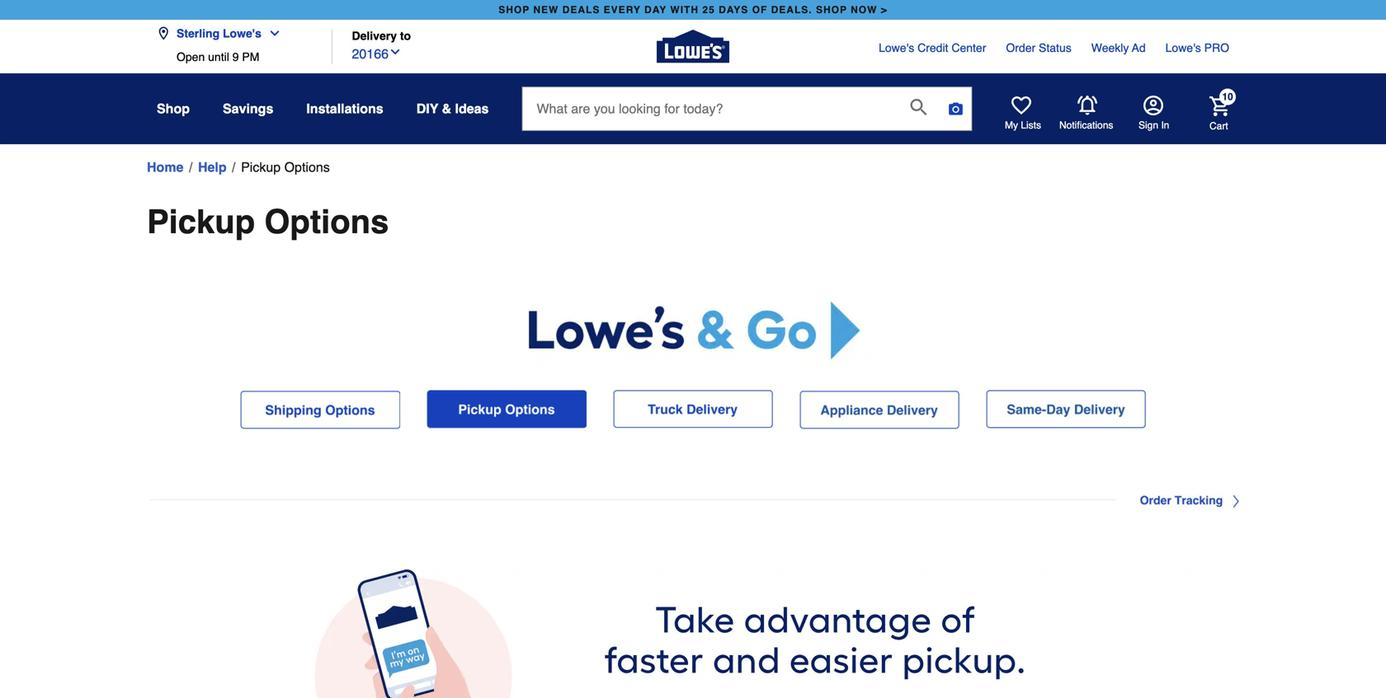 Task type: locate. For each thing, give the bounding box(es) containing it.
0 vertical spatial pickup
[[241, 160, 281, 175]]

lowe's
[[223, 27, 261, 40], [879, 41, 914, 54], [1166, 41, 1201, 54]]

sterling lowe's button
[[157, 17, 288, 50]]

weekly ad
[[1091, 41, 1146, 54]]

lowe's and go. image
[[147, 267, 1239, 391]]

lowe's left the pro
[[1166, 41, 1201, 54]]

order status
[[1006, 41, 1072, 54]]

lowe's for lowe's credit center
[[879, 41, 914, 54]]

0 vertical spatial pickup options
[[241, 160, 330, 175]]

notifications
[[1059, 120, 1113, 131]]

in
[[1161, 120, 1169, 131]]

location image
[[157, 27, 170, 40]]

sign in
[[1139, 120, 1169, 131]]

pickup down help link at the top left of the page
[[147, 203, 255, 241]]

shop left now
[[816, 4, 847, 16]]

delivery
[[352, 29, 397, 42]]

home
[[147, 160, 184, 175]]

day
[[644, 4, 667, 16]]

lists
[[1021, 120, 1041, 131]]

help
[[198, 160, 227, 175]]

0 horizontal spatial chevron down image
[[261, 27, 281, 40]]

pro
[[1204, 41, 1229, 54]]

1 horizontal spatial chevron down image
[[389, 45, 402, 59]]

sterling lowe's
[[177, 27, 261, 40]]

options
[[284, 160, 330, 175], [264, 203, 389, 241]]

pickup options down pickup options link
[[147, 203, 389, 241]]

lowe's inside lowe's credit center 'link'
[[879, 41, 914, 54]]

installations
[[306, 101, 383, 116]]

credit
[[918, 41, 948, 54]]

order
[[1006, 41, 1036, 54]]

options down pickup options link
[[264, 203, 389, 241]]

2 horizontal spatial lowe's
[[1166, 41, 1201, 54]]

0 vertical spatial chevron down image
[[261, 27, 281, 40]]

20166 button
[[352, 43, 402, 64]]

None search field
[[522, 87, 972, 146]]

1 horizontal spatial lowe's
[[879, 41, 914, 54]]

1 vertical spatial chevron down image
[[389, 45, 402, 59]]

1 vertical spatial pickup
[[147, 203, 255, 241]]

chevron down image inside 20166 button
[[389, 45, 402, 59]]

order status link
[[1006, 40, 1072, 56]]

lowe's inside sterling lowe's button
[[223, 27, 261, 40]]

lowe's up 9
[[223, 27, 261, 40]]

pickup inside pickup options link
[[241, 160, 281, 175]]

diy
[[416, 101, 438, 116]]

sign in button
[[1139, 96, 1169, 132]]

pm
[[242, 50, 259, 64]]

shop new deals every day with 25 days of deals. shop now > link
[[495, 0, 891, 20]]

pickup options image
[[427, 391, 587, 430]]

shop
[[499, 4, 530, 16], [816, 4, 847, 16]]

lowe's inside lowe's pro 'link'
[[1166, 41, 1201, 54]]

&
[[442, 101, 451, 116]]

help link
[[198, 158, 227, 177]]

1 shop from the left
[[499, 4, 530, 16]]

lowe's left credit
[[879, 41, 914, 54]]

until
[[208, 50, 229, 64]]

lowe's home improvement logo image
[[657, 10, 729, 83]]

chevron down image
[[261, 27, 281, 40], [389, 45, 402, 59]]

lowe's pro link
[[1166, 40, 1229, 56]]

options down "installations" button
[[284, 160, 330, 175]]

pickup right "help"
[[241, 160, 281, 175]]

savings
[[223, 101, 273, 116]]

pickup
[[241, 160, 281, 175], [147, 203, 255, 241]]

with
[[670, 4, 699, 16]]

to
[[400, 29, 411, 42]]

shop button
[[157, 94, 190, 124]]

0 horizontal spatial lowe's
[[223, 27, 261, 40]]

lowe's credit center
[[879, 41, 986, 54]]

of
[[752, 4, 768, 16]]

pickup options down savings button
[[241, 160, 330, 175]]

new
[[533, 4, 559, 16]]

lowe's credit center link
[[879, 40, 986, 56]]

savings button
[[223, 94, 273, 124]]

0 horizontal spatial shop
[[499, 4, 530, 16]]

delivery to
[[352, 29, 411, 42]]

1 horizontal spatial shop
[[816, 4, 847, 16]]

pickup options
[[241, 160, 330, 175], [147, 203, 389, 241]]

Search Query text field
[[523, 87, 897, 130]]

shop left new on the top of the page
[[499, 4, 530, 16]]

truck delivery image
[[613, 391, 773, 429]]



Task type: vqa. For each thing, say whether or not it's contained in the screenshot.
Furniture
no



Task type: describe. For each thing, give the bounding box(es) containing it.
search image
[[910, 99, 927, 116]]

>
[[881, 4, 888, 16]]

9
[[232, 50, 239, 64]]

lowe's home improvement notification center image
[[1078, 96, 1097, 116]]

diy & ideas button
[[416, 94, 489, 124]]

sign
[[1139, 120, 1158, 131]]

status
[[1039, 41, 1072, 54]]

ideas
[[455, 101, 489, 116]]

now
[[851, 4, 877, 16]]

weekly ad link
[[1091, 40, 1146, 56]]

1 vertical spatial options
[[264, 203, 389, 241]]

days
[[719, 4, 749, 16]]

lowe's home improvement cart image
[[1210, 96, 1229, 116]]

order tracking. image
[[147, 481, 1239, 520]]

sterling
[[177, 27, 220, 40]]

20166
[[352, 46, 389, 62]]

0 vertical spatial options
[[284, 160, 330, 175]]

shop new deals every day with 25 days of deals. shop now >
[[499, 4, 888, 16]]

weekly
[[1091, 41, 1129, 54]]

cart
[[1210, 120, 1228, 132]]

an illustration of hands holding a phone with on my way callout. image
[[147, 569, 1239, 699]]

chevron down image inside sterling lowe's button
[[261, 27, 281, 40]]

1 vertical spatial pickup options
[[147, 203, 389, 241]]

10
[[1222, 91, 1233, 103]]

lowe's home improvement lists image
[[1012, 96, 1031, 116]]

shipping options image
[[240, 391, 400, 430]]

same-day delivery image
[[986, 391, 1146, 429]]

shop
[[157, 101, 190, 116]]

pickup options link
[[241, 158, 330, 177]]

my
[[1005, 120, 1018, 131]]

lowe's for lowe's pro
[[1166, 41, 1201, 54]]

appliance delivery image
[[800, 391, 960, 429]]

installations button
[[306, 94, 383, 124]]

my lists link
[[1005, 96, 1041, 132]]

center
[[952, 41, 986, 54]]

my lists
[[1005, 120, 1041, 131]]

open
[[177, 50, 205, 64]]

deals.
[[771, 4, 812, 16]]

lowe's home improvement account image
[[1144, 96, 1163, 116]]

deals
[[562, 4, 600, 16]]

camera image
[[948, 101, 964, 117]]

2 shop from the left
[[816, 4, 847, 16]]

diy & ideas
[[416, 101, 489, 116]]

home link
[[147, 158, 184, 177]]

lowe's pro
[[1166, 41, 1229, 54]]

open until 9 pm
[[177, 50, 259, 64]]

every
[[604, 4, 641, 16]]

25
[[702, 4, 715, 16]]

ad
[[1132, 41, 1146, 54]]



